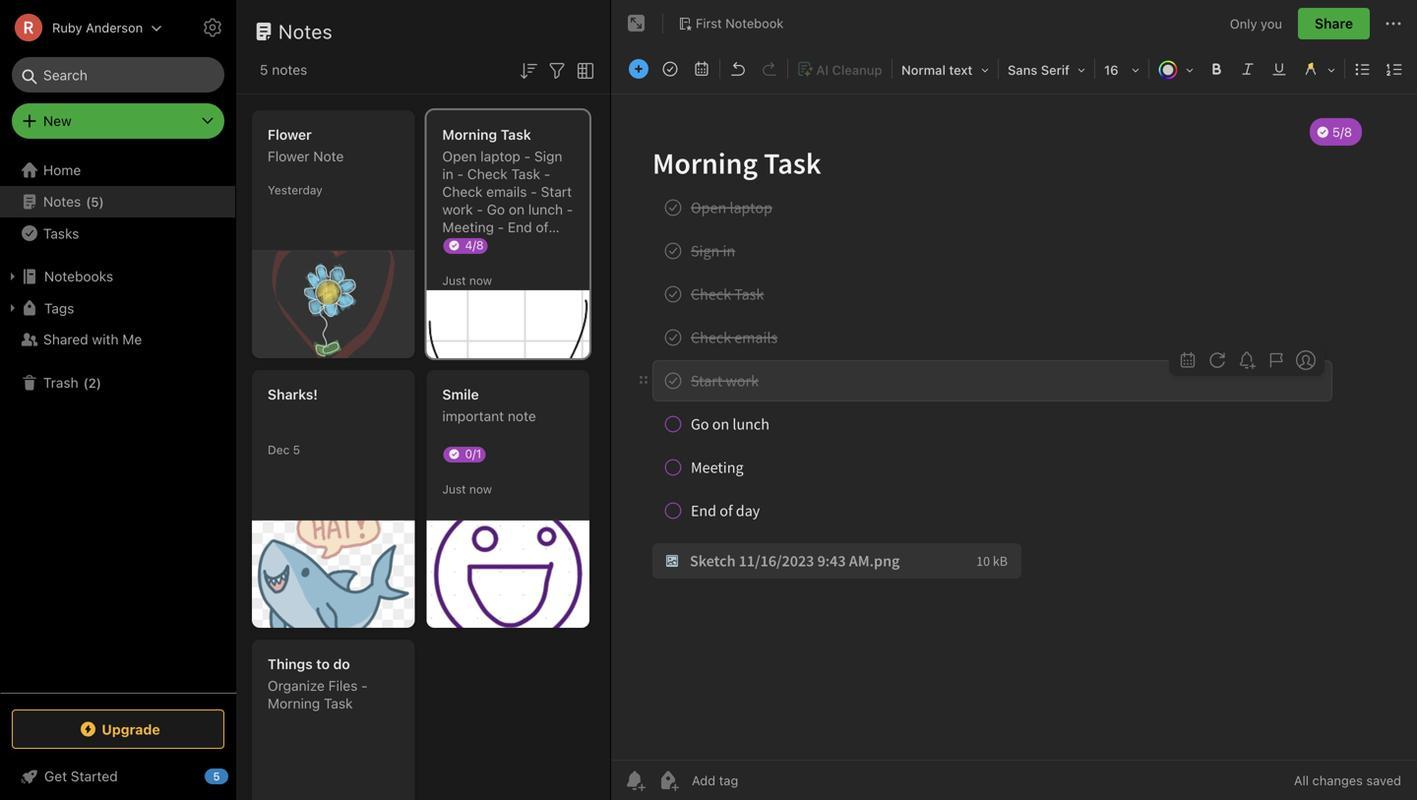 Task type: vqa. For each thing, say whether or not it's contained in the screenshot.
first flower from the bottom
yes



Task type: describe. For each thing, give the bounding box(es) containing it.
task image
[[657, 55, 684, 83]]

in
[[442, 166, 454, 182]]

me
[[122, 331, 142, 347]]

5 inside help and learning task checklist field
[[213, 770, 220, 783]]

shared
[[43, 331, 88, 347]]

settings image
[[201, 16, 224, 39]]

go
[[487, 201, 505, 218]]

Insert field
[[624, 55, 654, 83]]

dec
[[268, 443, 290, 457]]

now for open laptop - sign in - check task - check emails - start work - go on lunch - meeting - end of day
[[469, 274, 492, 287]]

notes
[[272, 62, 307, 78]]

tags button
[[0, 292, 235, 324]]

- inside things to do organize files - morning task
[[361, 678, 368, 694]]

Add tag field
[[690, 772, 838, 789]]

bold image
[[1203, 55, 1230, 83]]

- left the sign
[[524, 148, 531, 164]]

saved
[[1367, 773, 1402, 788]]

notebook
[[726, 16, 784, 31]]

More field
[[1411, 55, 1417, 83]]

shared with me link
[[0, 324, 235, 355]]

yesterday
[[268, 183, 323, 197]]

shared with me
[[43, 331, 142, 347]]

thumbnail image for open laptop - sign in - check task - check emails - start work - go on lunch - meeting - end of day
[[427, 290, 590, 358]]

underline image
[[1266, 55, 1293, 83]]

2
[[88, 375, 96, 390]]

changes
[[1313, 773, 1363, 788]]

all changes saved
[[1294, 773, 1402, 788]]

- down start
[[567, 201, 573, 218]]

task inside things to do organize files - morning task
[[324, 695, 353, 712]]

tasks button
[[0, 218, 235, 249]]

open
[[442, 148, 477, 164]]

ruby anderson
[[52, 20, 143, 35]]

Font color field
[[1152, 55, 1201, 84]]

note
[[508, 408, 536, 424]]

( for trash
[[83, 375, 88, 390]]

flower flower note
[[268, 126, 344, 164]]

5 notes
[[260, 62, 307, 78]]

important
[[442, 408, 504, 424]]

bulleted list image
[[1349, 55, 1377, 83]]

just for important note
[[442, 482, 466, 496]]

Help and Learning task checklist field
[[0, 761, 236, 792]]

normal
[[902, 63, 946, 77]]

Highlight field
[[1295, 55, 1343, 84]]

- right in
[[457, 166, 464, 182]]

Account field
[[0, 8, 163, 47]]

View options field
[[569, 57, 597, 82]]

smile
[[442, 386, 479, 403]]

just for open laptop - sign in - check task - check emails - start work - go on lunch - meeting - end of day
[[442, 274, 466, 287]]

sign
[[534, 148, 562, 164]]

Font family field
[[1001, 55, 1093, 84]]

thumbnail image for flower note
[[252, 251, 415, 358]]

( for notes
[[86, 194, 91, 209]]

5 inside notes ( 5 )
[[91, 194, 99, 209]]

Search text field
[[26, 57, 211, 93]]

get started
[[44, 768, 118, 784]]

morning inside morning task open laptop - sign in - check task - check emails - start work - go on lunch - meeting - end of day
[[442, 126, 497, 143]]

dec 5
[[268, 443, 300, 457]]

started
[[71, 768, 118, 784]]

normal text
[[902, 63, 973, 77]]

files
[[328, 678, 358, 694]]

1 vertical spatial task
[[511, 166, 540, 182]]

end
[[508, 219, 532, 235]]

only you
[[1230, 16, 1282, 31]]

More actions field
[[1382, 8, 1406, 39]]

start
[[541, 184, 572, 200]]

of
[[536, 219, 549, 235]]

new
[[43, 113, 72, 129]]

lunch
[[528, 201, 563, 218]]

organize
[[268, 678, 325, 694]]

Sort options field
[[517, 57, 540, 82]]

Add filters field
[[545, 57, 569, 82]]

tasks
[[43, 225, 79, 241]]

on
[[509, 201, 525, 218]]

day
[[442, 237, 465, 253]]

notebooks link
[[0, 261, 235, 292]]



Task type: locate. For each thing, give the bounding box(es) containing it.
check
[[467, 166, 508, 182], [442, 184, 483, 200]]

check down laptop
[[467, 166, 508, 182]]

None search field
[[26, 57, 211, 93]]

task down files
[[324, 695, 353, 712]]

Heading level field
[[895, 55, 996, 84]]

( inside the trash ( 2 )
[[83, 375, 88, 390]]

just down day
[[442, 274, 466, 287]]

task
[[501, 126, 531, 143], [511, 166, 540, 182], [324, 695, 353, 712]]

0 vertical spatial flower
[[268, 126, 312, 143]]

you
[[1261, 16, 1282, 31]]

first notebook
[[696, 16, 784, 31]]

Font size field
[[1098, 55, 1147, 84]]

home link
[[0, 155, 236, 186]]

- left go
[[477, 201, 483, 218]]

5 left click to collapse icon
[[213, 770, 220, 783]]

add a reminder image
[[623, 769, 647, 792]]

1 flower from the top
[[268, 126, 312, 143]]

notes for notes
[[279, 20, 333, 43]]

0 horizontal spatial morning
[[268, 695, 320, 712]]

things
[[268, 656, 313, 672]]

Note Editor text field
[[611, 94, 1417, 760]]

1 vertical spatial just now
[[442, 482, 492, 496]]

) down home link
[[99, 194, 104, 209]]

undo image
[[724, 55, 752, 83]]

share button
[[1298, 8, 1370, 39]]

2 now from the top
[[469, 482, 492, 496]]

morning
[[442, 126, 497, 143], [268, 695, 320, 712]]

2 vertical spatial task
[[324, 695, 353, 712]]

task up laptop
[[501, 126, 531, 143]]

trash
[[43, 375, 78, 391]]

0 vertical spatial just now
[[442, 274, 492, 287]]

2 just now from the top
[[442, 482, 492, 496]]

anderson
[[86, 20, 143, 35]]

work
[[442, 201, 473, 218]]

just now down 4/8 on the top of the page
[[442, 274, 492, 287]]

0 vertical spatial task
[[501, 126, 531, 143]]

0 horizontal spatial notes
[[43, 193, 81, 210]]

tree
[[0, 155, 236, 692]]

meeting
[[442, 219, 494, 235]]

just now for morning task open laptop - sign in - check task - check emails - start work - go on lunch - meeting - end of day
[[442, 274, 492, 287]]

notes
[[279, 20, 333, 43], [43, 193, 81, 210]]

expand note image
[[625, 12, 649, 35]]

1 now from the top
[[469, 274, 492, 287]]

1 horizontal spatial notes
[[279, 20, 333, 43]]

home
[[43, 162, 81, 178]]

16
[[1104, 63, 1119, 77]]

just now
[[442, 274, 492, 287], [442, 482, 492, 496]]

0 vertical spatial now
[[469, 274, 492, 287]]

now
[[469, 274, 492, 287], [469, 482, 492, 496]]

) inside the trash ( 2 )
[[96, 375, 101, 390]]

morning down organize on the bottom of page
[[268, 695, 320, 712]]

0/1
[[465, 447, 482, 461]]

5 left notes
[[260, 62, 268, 78]]

) inside notes ( 5 )
[[99, 194, 104, 209]]

5 down home link
[[91, 194, 99, 209]]

- up lunch
[[531, 184, 537, 200]]

serif
[[1041, 63, 1070, 77]]

)
[[99, 194, 104, 209], [96, 375, 101, 390]]

first
[[696, 16, 722, 31]]

1 vertical spatial check
[[442, 184, 483, 200]]

expand notebooks image
[[5, 269, 21, 284]]

just now for smile important note
[[442, 482, 492, 496]]

calendar event image
[[688, 55, 716, 83]]

sans
[[1008, 63, 1038, 77]]

( right the trash
[[83, 375, 88, 390]]

with
[[92, 331, 119, 347]]

0 vertical spatial morning
[[442, 126, 497, 143]]

1 vertical spatial morning
[[268, 695, 320, 712]]

1 vertical spatial notes
[[43, 193, 81, 210]]

get
[[44, 768, 67, 784]]

notes up notes
[[279, 20, 333, 43]]

new button
[[12, 103, 224, 139]]

-
[[524, 148, 531, 164], [457, 166, 464, 182], [544, 166, 551, 182], [531, 184, 537, 200], [477, 201, 483, 218], [567, 201, 573, 218], [498, 219, 504, 235], [361, 678, 368, 694]]

5 right dec
[[293, 443, 300, 457]]

numbered list image
[[1381, 55, 1409, 83]]

all
[[1294, 773, 1309, 788]]

1 vertical spatial flower
[[268, 148, 310, 164]]

upgrade button
[[12, 710, 224, 749]]

0 vertical spatial just
[[442, 274, 466, 287]]

- down the sign
[[544, 166, 551, 182]]

2 just from the top
[[442, 482, 466, 496]]

1 vertical spatial now
[[469, 482, 492, 496]]

- down go
[[498, 219, 504, 235]]

now for important note
[[469, 482, 492, 496]]

just now down 0/1
[[442, 482, 492, 496]]

add tag image
[[657, 769, 680, 792]]

flower
[[268, 126, 312, 143], [268, 148, 310, 164]]

click to collapse image
[[229, 764, 244, 787]]

text
[[949, 63, 973, 77]]

note
[[313, 148, 344, 164]]

0 vertical spatial check
[[467, 166, 508, 182]]

first notebook button
[[671, 10, 791, 37]]

notes for notes ( 5 )
[[43, 193, 81, 210]]

1 vertical spatial )
[[96, 375, 101, 390]]

now down 0/1
[[469, 482, 492, 496]]

notes ( 5 )
[[43, 193, 104, 210]]

1 just now from the top
[[442, 274, 492, 287]]

sharks!
[[268, 386, 318, 403]]

laptop
[[481, 148, 521, 164]]

check up work
[[442, 184, 483, 200]]

(
[[86, 194, 91, 209], [83, 375, 88, 390]]

now down 4/8 on the top of the page
[[469, 274, 492, 287]]

sans serif
[[1008, 63, 1070, 77]]

things to do organize files - morning task
[[268, 656, 368, 712]]

2 flower from the top
[[268, 148, 310, 164]]

0 vertical spatial )
[[99, 194, 104, 209]]

- right files
[[361, 678, 368, 694]]

do
[[333, 656, 350, 672]]

only
[[1230, 16, 1257, 31]]

1 vertical spatial just
[[442, 482, 466, 496]]

notebooks
[[44, 268, 113, 284]]

share
[[1315, 15, 1353, 31]]

thumbnail image for important note
[[427, 521, 590, 628]]

notes down home
[[43, 193, 81, 210]]

1 horizontal spatial morning
[[442, 126, 497, 143]]

morning inside things to do organize files - morning task
[[268, 695, 320, 712]]

add filters image
[[545, 59, 569, 82]]

task up emails
[[511, 166, 540, 182]]

5
[[260, 62, 268, 78], [91, 194, 99, 209], [293, 443, 300, 457], [213, 770, 220, 783]]

note window element
[[611, 0, 1417, 800]]

( down home link
[[86, 194, 91, 209]]

( inside notes ( 5 )
[[86, 194, 91, 209]]

trash ( 2 )
[[43, 375, 101, 391]]

just down 0/1
[[442, 482, 466, 496]]

to
[[316, 656, 330, 672]]

morning task open laptop - sign in - check task - check emails - start work - go on lunch - meeting - end of day
[[442, 126, 573, 253]]

italic image
[[1234, 55, 1262, 83]]

morning up open
[[442, 126, 497, 143]]

1 just from the top
[[442, 274, 466, 287]]

upgrade
[[102, 721, 160, 737]]

0 vertical spatial (
[[86, 194, 91, 209]]

more actions image
[[1382, 12, 1406, 35]]

emails
[[486, 184, 527, 200]]

just
[[442, 274, 466, 287], [442, 482, 466, 496]]

tree containing home
[[0, 155, 236, 692]]

) for trash
[[96, 375, 101, 390]]

thumbnail image
[[252, 251, 415, 358], [427, 290, 590, 358], [252, 521, 415, 628], [427, 521, 590, 628]]

) right the trash
[[96, 375, 101, 390]]

expand tags image
[[5, 300, 21, 316]]

4/8
[[465, 238, 484, 252]]

1 vertical spatial (
[[83, 375, 88, 390]]

tags
[[44, 300, 74, 316]]

ruby
[[52, 20, 82, 35]]

smile important note
[[442, 386, 536, 424]]

) for notes
[[99, 194, 104, 209]]

0 vertical spatial notes
[[279, 20, 333, 43]]



